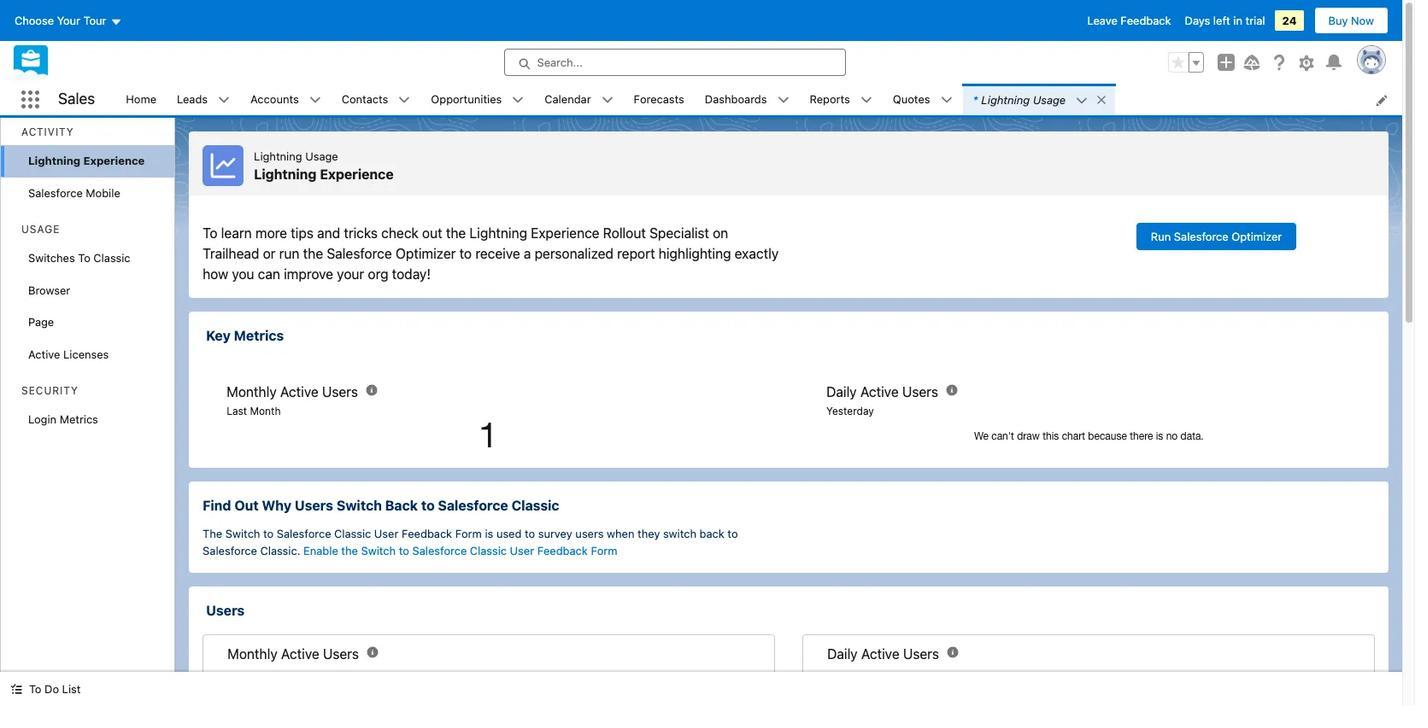 Task type: vqa. For each thing, say whether or not it's contained in the screenshot.
Choose
yes



Task type: describe. For each thing, give the bounding box(es) containing it.
highlighting
[[659, 246, 731, 261]]

back
[[385, 498, 418, 514]]

enable the switch to salesforce classic user feedback form link
[[303, 544, 618, 558]]

reports list item
[[799, 84, 883, 115]]

text default image for calendar
[[601, 94, 613, 106]]

calendar
[[545, 92, 591, 106]]

used
[[496, 527, 522, 541]]

to for to learn more tips and tricks check out the lightning experience rollout specialist on trailhead or run the                      salesforce optimizer to receive a personalized report highlighting exactly how you can improve your org today!
[[203, 226, 218, 241]]

last month
[[227, 405, 281, 418]]

salesforce right run
[[1174, 230, 1229, 244]]

0 vertical spatial daily active users
[[826, 385, 938, 400]]

find out why users switch back to salesforce classic
[[203, 498, 559, 514]]

the switch to salesforce classic user feedback form is used to survey users when they switch back to salesforce classic.
[[203, 527, 738, 558]]

* lightning usage
[[973, 93, 1066, 106]]

classic up survey on the left bottom of the page
[[512, 498, 559, 514]]

licenses
[[63, 347, 109, 361]]

1 horizontal spatial form
[[591, 544, 618, 558]]

accounts link
[[240, 84, 309, 115]]

left
[[1213, 14, 1230, 27]]

exactly
[[735, 246, 779, 261]]

dashboards
[[705, 92, 767, 106]]

quotes link
[[883, 84, 940, 115]]

opportunities
[[431, 92, 502, 106]]

dashboards link
[[695, 84, 777, 115]]

run
[[279, 246, 300, 261]]

out
[[234, 498, 259, 514]]

last
[[227, 405, 247, 418]]

text default image for reports
[[860, 94, 872, 106]]

2 horizontal spatial feedback
[[1121, 14, 1171, 27]]

usage inside list item
[[1033, 93, 1066, 106]]

0 vertical spatial switch
[[336, 498, 382, 514]]

1 vertical spatial monthly active users
[[227, 647, 359, 662]]

leave feedback link
[[1087, 14, 1171, 27]]

your
[[337, 267, 364, 282]]

find
[[203, 498, 231, 514]]

run
[[1151, 230, 1171, 244]]

1 vertical spatial the
[[303, 246, 323, 261]]

leave
[[1087, 14, 1118, 27]]

1 horizontal spatial to
[[78, 251, 90, 265]]

2 vertical spatial usage
[[21, 223, 60, 236]]

to do list button
[[0, 673, 91, 707]]

is
[[485, 527, 493, 541]]

tour
[[83, 14, 106, 27]]

today!
[[392, 267, 431, 282]]

experience inside "lightning usage lightning experience"
[[320, 166, 394, 182]]

salesforce down back in the left of the page
[[412, 544, 467, 558]]

contacts list item
[[331, 84, 421, 115]]

mobile
[[86, 186, 120, 200]]

switches to classic
[[28, 251, 130, 265]]

buy now
[[1328, 14, 1374, 27]]

sales
[[58, 90, 95, 108]]

dashboards list item
[[695, 84, 799, 115]]

text default image for leads
[[218, 94, 230, 106]]

optimizer inside to learn more tips and tricks check out the lightning experience rollout specialist on trailhead or run the                      salesforce optimizer to receive a personalized report highlighting exactly how you can improve your org today!
[[395, 246, 456, 261]]

rollout
[[603, 226, 646, 241]]

days left in trial
[[1185, 14, 1265, 27]]

to inside to learn more tips and tricks check out the lightning experience rollout specialist on trailhead or run the                      salesforce optimizer to receive a personalized report highlighting exactly how you can improve your org today!
[[459, 246, 472, 261]]

to right back in the left of the page
[[421, 498, 435, 514]]

lightning right the lightning usage logo on the left of the page
[[254, 150, 302, 163]]

or
[[263, 246, 276, 261]]

salesforce up is
[[438, 498, 508, 514]]

active licenses
[[28, 347, 109, 361]]

choose your tour
[[15, 14, 106, 27]]

to do list
[[29, 683, 81, 696]]

reports
[[810, 92, 850, 106]]

org
[[368, 267, 388, 282]]

2 horizontal spatial the
[[446, 226, 466, 241]]

specialist
[[650, 226, 709, 241]]

activity
[[21, 126, 74, 138]]

choose
[[15, 14, 54, 27]]

enable the switch to salesforce classic user feedback form
[[303, 544, 618, 558]]

search... button
[[504, 49, 846, 76]]

1 horizontal spatial user
[[510, 544, 534, 558]]

calendar list item
[[534, 84, 623, 115]]

experience inside to learn more tips and tricks check out the lightning experience rollout specialist on trailhead or run the                      salesforce optimizer to receive a personalized report highlighting exactly how you can improve your org today!
[[531, 226, 599, 241]]

to learn more tips and tricks check out the lightning experience rollout specialist on trailhead or run the                      salesforce optimizer to receive a personalized report highlighting exactly how you can improve your org today!
[[203, 226, 779, 282]]

lightning inside to learn more tips and tricks check out the lightning experience rollout specialist on trailhead or run the                      salesforce optimizer to receive a personalized report highlighting exactly how you can improve your org today!
[[470, 226, 527, 241]]

forecasts
[[634, 92, 684, 106]]

2 vertical spatial the
[[341, 544, 358, 558]]

classic inside the switch to salesforce classic user feedback form is used to survey users when they switch back to salesforce classic.
[[334, 527, 371, 541]]

days
[[1185, 14, 1210, 27]]

quotes
[[893, 92, 930, 106]]

0 vertical spatial monthly
[[227, 385, 277, 400]]

opportunities list item
[[421, 84, 534, 115]]

switch inside the switch to salesforce classic user feedback form is used to survey users when they switch back to salesforce classic.
[[225, 527, 260, 541]]

out
[[422, 226, 442, 241]]

run salesforce optimizer
[[1151, 230, 1282, 244]]

trailhead
[[203, 246, 259, 261]]

text default image for contacts
[[399, 94, 410, 106]]

enable
[[303, 544, 338, 558]]

how
[[203, 267, 228, 282]]

text default image for accounts
[[309, 94, 321, 106]]

survey
[[538, 527, 572, 541]]

leads
[[177, 92, 208, 106]]

opportunities link
[[421, 84, 512, 115]]

contacts
[[342, 92, 388, 106]]

lightning usage lightning experience
[[254, 150, 394, 182]]

browser
[[28, 283, 70, 297]]

switches
[[28, 251, 75, 265]]

to up classic.
[[263, 527, 274, 541]]

your
[[57, 14, 80, 27]]

calendar link
[[534, 84, 601, 115]]



Task type: locate. For each thing, give the bounding box(es) containing it.
1 vertical spatial feedback
[[402, 527, 452, 541]]

0 horizontal spatial experience
[[83, 154, 145, 167]]

1 vertical spatial to
[[78, 251, 90, 265]]

the right enable
[[341, 544, 358, 558]]

2 vertical spatial feedback
[[537, 544, 588, 558]]

user inside the switch to salesforce classic user feedback form is used to survey users when they switch back to salesforce classic.
[[374, 527, 399, 541]]

improve
[[284, 267, 333, 282]]

switch
[[663, 527, 696, 541]]

when
[[607, 527, 634, 541]]

you
[[232, 267, 254, 282]]

list
[[62, 683, 81, 696]]

a
[[524, 246, 531, 261]]

more
[[255, 226, 287, 241]]

accounts
[[250, 92, 299, 106]]

to for to do list
[[29, 683, 41, 696]]

1 horizontal spatial experience
[[320, 166, 394, 182]]

to inside to do list button
[[29, 683, 41, 696]]

1 vertical spatial switch
[[225, 527, 260, 541]]

salesforce inside to learn more tips and tricks check out the lightning experience rollout specialist on trailhead or run the                      salesforce optimizer to receive a personalized report highlighting exactly how you can improve your org today!
[[327, 246, 392, 261]]

1 vertical spatial user
[[510, 544, 534, 558]]

switch down out
[[225, 527, 260, 541]]

text default image for quotes
[[940, 94, 952, 106]]

leads list item
[[167, 84, 240, 115]]

text default image for dashboards
[[777, 94, 789, 106]]

24
[[1282, 14, 1297, 27]]

switch left back in the left of the page
[[336, 498, 382, 514]]

home link
[[116, 84, 167, 115]]

why
[[262, 498, 291, 514]]

1 vertical spatial daily
[[827, 647, 858, 662]]

monthly
[[227, 385, 277, 400], [227, 647, 277, 662]]

lightning up receive
[[470, 226, 527, 241]]

page
[[28, 315, 54, 329]]

to left receive
[[459, 246, 472, 261]]

user down "used"
[[510, 544, 534, 558]]

1 horizontal spatial metrics
[[234, 328, 284, 344]]

0 vertical spatial daily
[[826, 385, 857, 400]]

lightning down 'activity'
[[28, 154, 80, 167]]

experience up tricks
[[320, 166, 394, 182]]

classic right switches
[[93, 251, 130, 265]]

to
[[459, 246, 472, 261], [421, 498, 435, 514], [263, 527, 274, 541], [525, 527, 535, 541], [728, 527, 738, 541], [399, 544, 409, 558]]

text default image right 'reports'
[[860, 94, 872, 106]]

trial
[[1245, 14, 1265, 27]]

*
[[973, 93, 978, 106]]

text default image
[[218, 94, 230, 106], [309, 94, 321, 106], [399, 94, 410, 106], [601, 94, 613, 106], [777, 94, 789, 106], [1076, 95, 1088, 107], [10, 684, 22, 696]]

form down users at the bottom of the page
[[591, 544, 618, 558]]

text default image inside dashboards list item
[[777, 94, 789, 106]]

personalized
[[535, 246, 614, 261]]

switch
[[336, 498, 382, 514], [225, 527, 260, 541], [361, 544, 396, 558]]

back
[[700, 527, 724, 541]]

0 horizontal spatial to
[[29, 683, 41, 696]]

text default image inside calendar list item
[[601, 94, 613, 106]]

month
[[250, 405, 281, 418]]

users
[[322, 385, 358, 400], [902, 385, 938, 400], [295, 498, 333, 514], [206, 603, 245, 619], [323, 647, 359, 662], [903, 647, 939, 662]]

form inside the switch to salesforce classic user feedback form is used to survey users when they switch back to salesforce classic.
[[455, 527, 482, 541]]

1 horizontal spatial optimizer
[[1232, 230, 1282, 244]]

leads link
[[167, 84, 218, 115]]

0 horizontal spatial metrics
[[60, 413, 98, 426]]

text default image right * lightning usage on the right of the page
[[1076, 95, 1088, 107]]

the
[[203, 527, 222, 541]]

feedback
[[1121, 14, 1171, 27], [402, 527, 452, 541], [537, 544, 588, 558]]

active
[[28, 347, 60, 361], [280, 385, 318, 400], [860, 385, 899, 400], [281, 647, 319, 662], [861, 647, 900, 662]]

learn
[[221, 226, 252, 241]]

search...
[[537, 56, 583, 69]]

home
[[126, 92, 156, 106]]

text default image inside quotes list item
[[940, 94, 952, 106]]

reports link
[[799, 84, 860, 115]]

feedback down survey on the left bottom of the page
[[537, 544, 588, 558]]

switch down find out why users switch back to salesforce classic
[[361, 544, 396, 558]]

1 horizontal spatial the
[[341, 544, 358, 558]]

list item
[[963, 84, 1115, 115]]

metrics for login metrics
[[60, 413, 98, 426]]

0 horizontal spatial user
[[374, 527, 399, 541]]

text default image left *
[[940, 94, 952, 106]]

text default image inside "contacts" list item
[[399, 94, 410, 106]]

leave feedback
[[1087, 14, 1171, 27]]

key metrics
[[206, 328, 284, 344]]

run salesforce optimizer link
[[1136, 223, 1296, 250]]

on
[[713, 226, 728, 241]]

lightning right *
[[981, 93, 1030, 106]]

to left 'learn'
[[203, 226, 218, 241]]

text default image inside list item
[[1076, 95, 1088, 107]]

2 horizontal spatial to
[[203, 226, 218, 241]]

list
[[116, 84, 1402, 115]]

lightning inside list item
[[981, 93, 1030, 106]]

to right switches
[[78, 251, 90, 265]]

accounts list item
[[240, 84, 331, 115]]

report
[[617, 246, 655, 261]]

0 vertical spatial to
[[203, 226, 218, 241]]

lightning
[[981, 93, 1030, 106], [254, 150, 302, 163], [28, 154, 80, 167], [254, 166, 317, 182], [470, 226, 527, 241]]

usage up switches
[[21, 223, 60, 236]]

the up improve
[[303, 246, 323, 261]]

text default image
[[1096, 94, 1108, 106], [512, 94, 524, 106], [860, 94, 872, 106], [940, 94, 952, 106]]

to right "used"
[[525, 527, 535, 541]]

list containing home
[[116, 84, 1402, 115]]

experience up personalized
[[531, 226, 599, 241]]

metrics right key
[[234, 328, 284, 344]]

check
[[381, 226, 419, 241]]

text default image inside the accounts list item
[[309, 94, 321, 106]]

lightning usage logo image
[[203, 145, 244, 186]]

lightning up more
[[254, 166, 317, 182]]

user
[[374, 527, 399, 541], [510, 544, 534, 558]]

0 vertical spatial optimizer
[[1232, 230, 1282, 244]]

feedback right "leave"
[[1121, 14, 1171, 27]]

1 vertical spatial form
[[591, 544, 618, 558]]

1 horizontal spatial feedback
[[537, 544, 588, 558]]

login metrics
[[28, 413, 98, 426]]

feedback inside the switch to salesforce classic user feedback form is used to survey users when they switch back to salesforce classic.
[[402, 527, 452, 541]]

1 vertical spatial optimizer
[[395, 246, 456, 261]]

experience up mobile
[[83, 154, 145, 167]]

1 vertical spatial metrics
[[60, 413, 98, 426]]

text default image right calendar
[[601, 94, 613, 106]]

usage right *
[[1033, 93, 1066, 106]]

0 vertical spatial usage
[[1033, 93, 1066, 106]]

tricks
[[344, 226, 378, 241]]

text default image right accounts on the top left of page
[[309, 94, 321, 106]]

the right out on the left top of page
[[446, 226, 466, 241]]

metrics
[[234, 328, 284, 344], [60, 413, 98, 426]]

salesforce down the
[[203, 544, 257, 558]]

to left the do
[[29, 683, 41, 696]]

text default image inside to do list button
[[10, 684, 22, 696]]

and
[[317, 226, 340, 241]]

yesterday
[[826, 405, 874, 418]]

2 vertical spatial to
[[29, 683, 41, 696]]

salesforce mobile
[[28, 186, 120, 200]]

usage down the accounts list item
[[305, 150, 338, 163]]

0 horizontal spatial usage
[[21, 223, 60, 236]]

optimizer
[[1232, 230, 1282, 244], [395, 246, 456, 261]]

2 horizontal spatial experience
[[531, 226, 599, 241]]

text default image down "leave"
[[1096, 94, 1108, 106]]

to inside to learn more tips and tricks check out the lightning experience rollout specialist on trailhead or run the                      salesforce optimizer to receive a personalized report highlighting exactly how you can improve your org today!
[[203, 226, 218, 241]]

0 horizontal spatial feedback
[[402, 527, 452, 541]]

text default image for opportunities
[[512, 94, 524, 106]]

text default image right contacts
[[399, 94, 410, 106]]

0 vertical spatial the
[[446, 226, 466, 241]]

0 vertical spatial metrics
[[234, 328, 284, 344]]

to right back
[[728, 527, 738, 541]]

usage inside "lightning usage lightning experience"
[[305, 150, 338, 163]]

0 horizontal spatial optimizer
[[395, 246, 456, 261]]

buy now button
[[1314, 7, 1389, 34]]

form up enable the switch to salesforce classic user feedback form
[[455, 527, 482, 541]]

user down find out why users switch back to salesforce classic
[[374, 527, 399, 541]]

metrics right login at the left bottom of page
[[60, 413, 98, 426]]

0 vertical spatial monthly active users
[[227, 385, 358, 400]]

text default image inside leads list item
[[218, 94, 230, 106]]

2 vertical spatial switch
[[361, 544, 396, 558]]

group
[[1168, 52, 1204, 73]]

0 horizontal spatial form
[[455, 527, 482, 541]]

can
[[258, 267, 280, 282]]

users
[[575, 527, 604, 541]]

salesforce down the lightning experience in the left top of the page
[[28, 186, 83, 200]]

salesforce up enable
[[277, 527, 331, 541]]

text default image inside reports list item
[[860, 94, 872, 106]]

classic.
[[260, 544, 300, 558]]

buy
[[1328, 14, 1348, 27]]

lightning experience
[[28, 154, 145, 167]]

receive
[[475, 246, 520, 261]]

classic
[[93, 251, 130, 265], [512, 498, 559, 514], [334, 527, 371, 541], [470, 544, 507, 558]]

daily active users
[[826, 385, 938, 400], [827, 647, 939, 662]]

text default image inside opportunities list item
[[512, 94, 524, 106]]

to
[[203, 226, 218, 241], [78, 251, 90, 265], [29, 683, 41, 696]]

in
[[1233, 14, 1242, 27]]

0 vertical spatial form
[[455, 527, 482, 541]]

classic up enable
[[334, 527, 371, 541]]

daily
[[826, 385, 857, 400], [827, 647, 858, 662]]

feedback up enable the switch to salesforce classic user feedback form
[[402, 527, 452, 541]]

to down back in the left of the page
[[399, 544, 409, 558]]

1 vertical spatial usage
[[305, 150, 338, 163]]

contacts link
[[331, 84, 399, 115]]

text default image inside list item
[[1096, 94, 1108, 106]]

choose your tour button
[[14, 7, 123, 34]]

1 vertical spatial monthly
[[227, 647, 277, 662]]

0 horizontal spatial the
[[303, 246, 323, 261]]

text default image left the calendar link
[[512, 94, 524, 106]]

tips
[[291, 226, 314, 241]]

text default image left the do
[[10, 684, 22, 696]]

1 vertical spatial daily active users
[[827, 647, 939, 662]]

0 vertical spatial feedback
[[1121, 14, 1171, 27]]

text default image left reports link at right top
[[777, 94, 789, 106]]

0 vertical spatial user
[[374, 527, 399, 541]]

text default image right leads
[[218, 94, 230, 106]]

metrics for key metrics
[[234, 328, 284, 344]]

key
[[206, 328, 231, 344]]

classic down is
[[470, 544, 507, 558]]

security
[[21, 385, 78, 397]]

do
[[45, 683, 59, 696]]

login
[[28, 413, 56, 426]]

quotes list item
[[883, 84, 963, 115]]

list item containing *
[[963, 84, 1115, 115]]

forecasts link
[[623, 84, 695, 115]]

2 horizontal spatial usage
[[1033, 93, 1066, 106]]

1 horizontal spatial usage
[[305, 150, 338, 163]]

salesforce down tricks
[[327, 246, 392, 261]]



